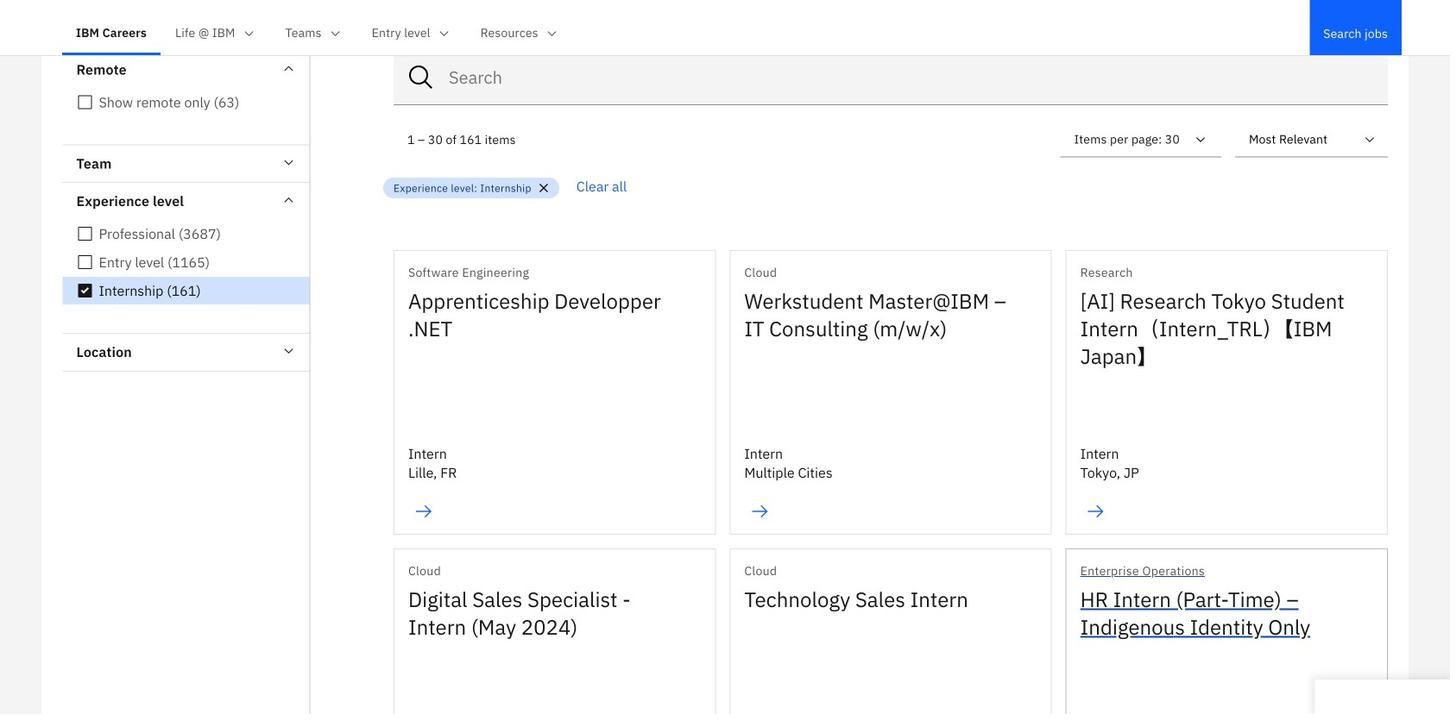 Task type: vqa. For each thing, say whether or not it's contained in the screenshot.
Let's talk element
no



Task type: describe. For each thing, give the bounding box(es) containing it.
open cookie preferences modal section
[[1315, 680, 1450, 715]]



